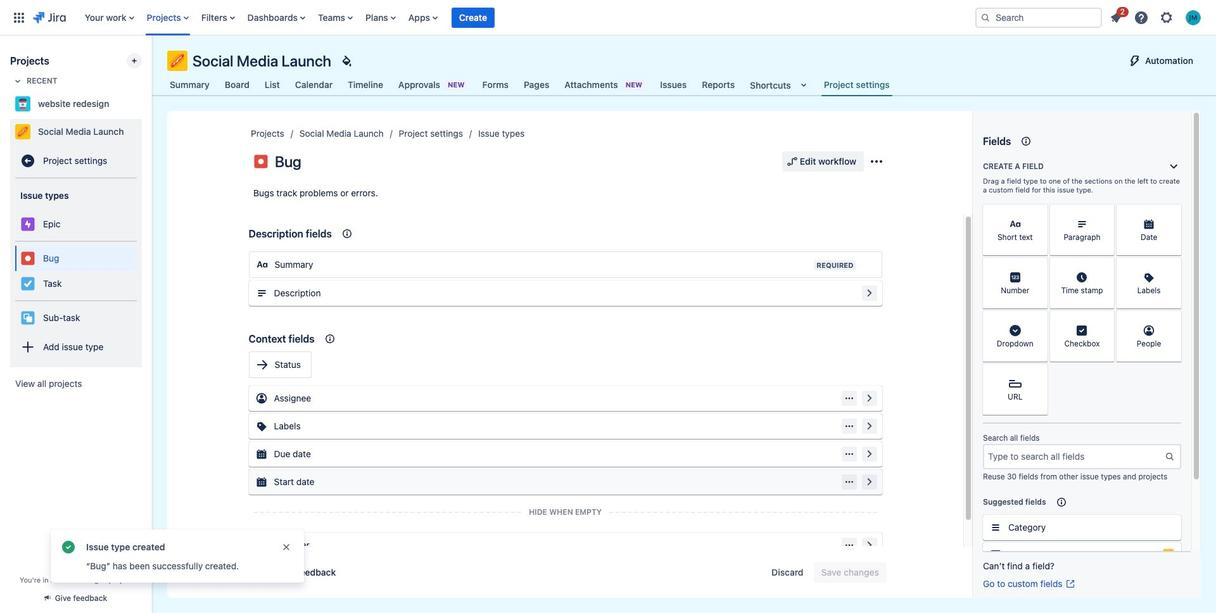 Task type: locate. For each thing, give the bounding box(es) containing it.
notifications image
[[1109, 10, 1124, 25]]

set project background image
[[339, 53, 354, 68]]

1 horizontal spatial list item
[[1105, 5, 1129, 28]]

more information about the suggested fields image
[[1054, 495, 1069, 510]]

more options image
[[869, 154, 884, 169]]

1 horizontal spatial more information image
[[1098, 312, 1113, 328]]

1 vertical spatial add to starred image
[[138, 124, 153, 139]]

success image
[[61, 540, 76, 555]]

start date - open field configuration image
[[862, 475, 877, 490]]

settings image
[[1159, 10, 1175, 25]]

more actions for start date image
[[844, 477, 854, 487]]

0 horizontal spatial list
[[78, 0, 966, 35]]

tab list
[[160, 73, 900, 96]]

more information image
[[1031, 206, 1046, 221], [1098, 312, 1113, 328]]

0 vertical spatial more information image
[[1031, 206, 1046, 221]]

list
[[78, 0, 966, 35], [1105, 5, 1209, 29]]

reporter - open field configuration image
[[862, 538, 877, 553]]

more actions for reporter image
[[844, 540, 854, 551]]

None search field
[[976, 7, 1102, 28]]

group
[[782, 151, 887, 172], [15, 179, 137, 367], [15, 241, 137, 300], [764, 563, 887, 583]]

0 vertical spatial add to starred image
[[138, 96, 153, 112]]

Search field
[[976, 7, 1102, 28]]

list item
[[452, 0, 495, 35], [1105, 5, 1129, 28]]

more actions for assignee image
[[844, 393, 854, 404]]

banner
[[0, 0, 1216, 35]]

add to starred image
[[138, 96, 153, 112], [138, 124, 153, 139]]

jira image
[[33, 10, 66, 25], [33, 10, 66, 25]]

more information image
[[1098, 206, 1113, 221], [1165, 206, 1180, 221], [1031, 259, 1046, 274], [1098, 259, 1113, 274], [1031, 312, 1046, 328], [1165, 312, 1180, 328]]

labels - open field configuration image
[[862, 419, 877, 434]]

appswitcher icon image
[[11, 10, 27, 25]]

assignee - open field configuration image
[[862, 391, 877, 406]]

due date - open field configuration image
[[862, 447, 877, 462]]

primary element
[[8, 0, 966, 35]]

1 horizontal spatial list
[[1105, 5, 1209, 29]]

description fields element
[[244, 216, 887, 311]]

hide when empty fields element
[[244, 497, 887, 563]]

1 vertical spatial more information image
[[1098, 312, 1113, 328]]

issue type icon image
[[253, 154, 269, 169]]



Task type: describe. For each thing, give the bounding box(es) containing it.
more information about the fields image
[[1019, 134, 1034, 149]]

sidebar navigation image
[[138, 51, 166, 76]]

create project image
[[129, 56, 139, 66]]

0 horizontal spatial list item
[[452, 0, 495, 35]]

this link will be opened in a new tab image
[[1065, 579, 1076, 589]]

more actions for due date image
[[844, 449, 854, 459]]

collapse recent projects image
[[10, 73, 25, 89]]

add issue type image
[[20, 340, 35, 355]]

automation image
[[1128, 53, 1143, 68]]

0 horizontal spatial more information image
[[1031, 206, 1046, 221]]

search image
[[981, 12, 991, 22]]

dismiss image
[[281, 542, 291, 552]]

2 add to starred image from the top
[[138, 124, 153, 139]]

description - open field configuration image
[[862, 286, 877, 301]]

help image
[[1134, 10, 1149, 25]]

context fields element
[[244, 321, 887, 500]]

list item inside list
[[1105, 5, 1129, 28]]

1 add to starred image from the top
[[138, 96, 153, 112]]

more actions for labels image
[[844, 421, 854, 431]]

Type to search all fields text field
[[985, 445, 1165, 468]]

your profile and settings image
[[1186, 10, 1201, 25]]



Task type: vqa. For each thing, say whether or not it's contained in the screenshot.
1st open icon from the bottom
no



